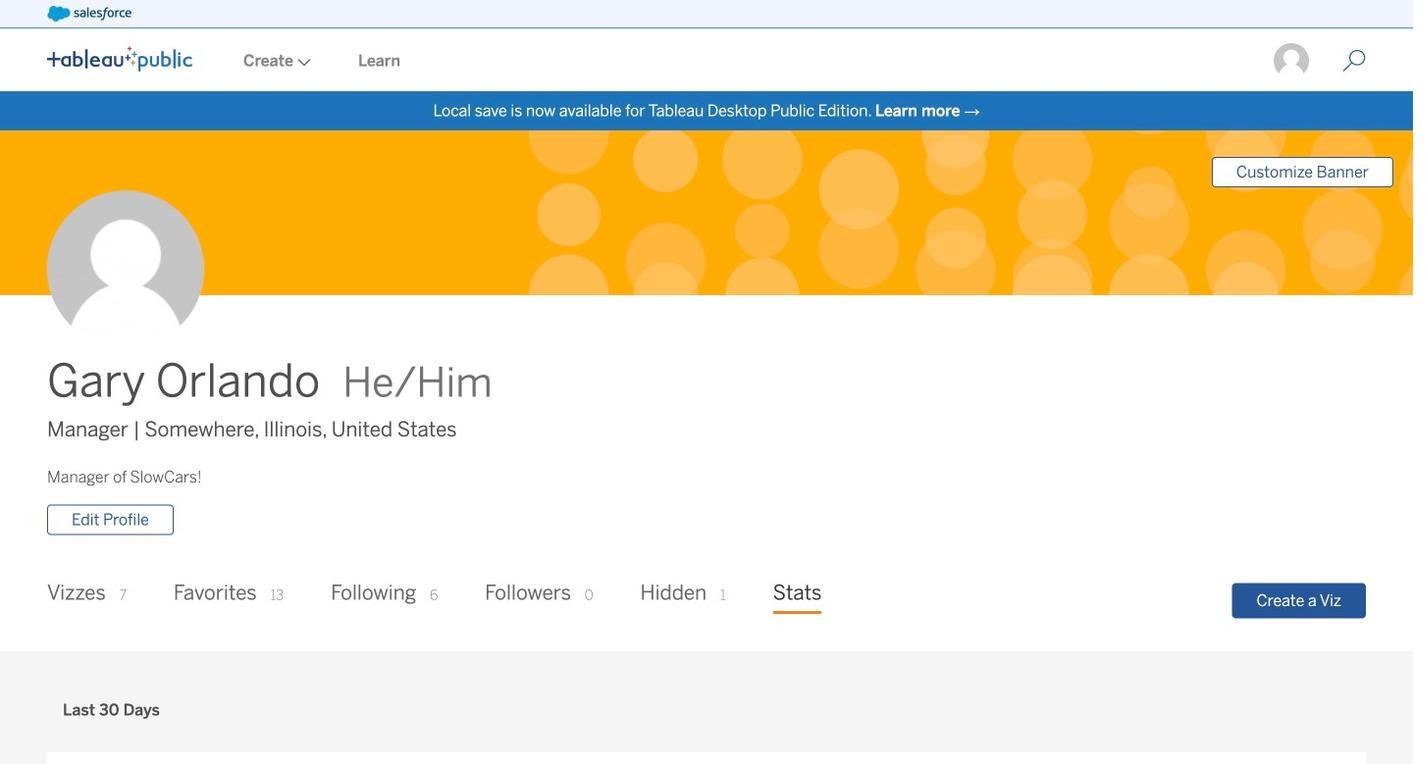 Task type: locate. For each thing, give the bounding box(es) containing it.
create image
[[294, 58, 311, 66]]

avatar image
[[47, 191, 204, 348]]

salesforce logo image
[[47, 6, 131, 22]]

t.turtle image
[[1272, 41, 1312, 81]]

logo image
[[47, 46, 192, 72]]



Task type: describe. For each thing, give the bounding box(es) containing it.
go to search image
[[1319, 49, 1390, 73]]



Task type: vqa. For each thing, say whether or not it's contained in the screenshot.
2023 to the left
no



